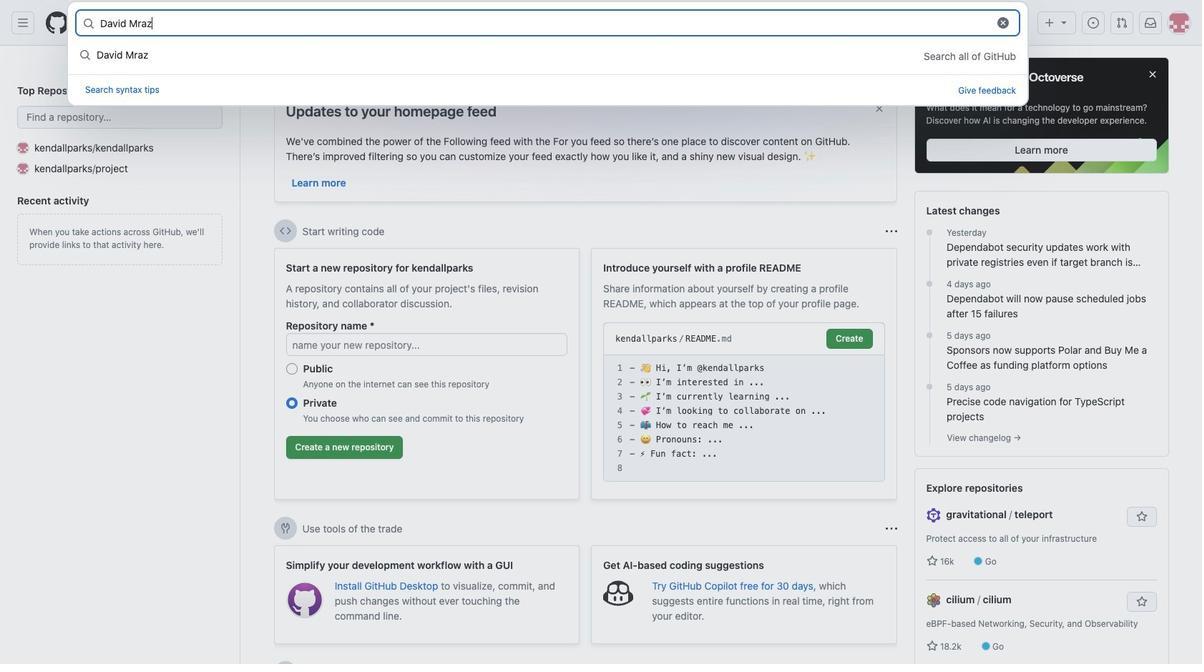 Task type: locate. For each thing, give the bounding box(es) containing it.
none submit inside introduce yourself with a profile readme element
[[826, 329, 873, 349]]

0 vertical spatial why am i seeing this? image
[[885, 226, 897, 237]]

dialog
[[67, 1, 1028, 106]]

0 vertical spatial dot fill image
[[924, 278, 935, 290]]

dot fill image
[[924, 227, 935, 238], [924, 381, 935, 393]]

2 why am i seeing this? image from the top
[[885, 523, 897, 535]]

homepage image
[[46, 11, 69, 34]]

1 vertical spatial dot fill image
[[924, 381, 935, 393]]

x image
[[873, 103, 885, 114]]

kendallparks image
[[17, 142, 29, 153]]

tools image
[[279, 523, 291, 535]]

github logo image
[[926, 69, 1084, 96]]

None text field
[[100, 11, 988, 34]]

1 vertical spatial why am i seeing this? image
[[885, 523, 897, 535]]

1 dot fill image from the top
[[924, 278, 935, 290]]

issue opened image
[[1088, 17, 1099, 29]]

None submit
[[826, 329, 873, 349]]

1 why am i seeing this? image from the top
[[885, 226, 897, 237]]

close image
[[1147, 69, 1158, 80]]

star image
[[926, 641, 938, 653]]

notifications image
[[1145, 17, 1156, 29]]

0 vertical spatial dot fill image
[[924, 227, 935, 238]]

star image
[[926, 556, 938, 568]]

plus image
[[1044, 17, 1055, 29]]

filter image
[[825, 64, 836, 76]]

dot fill image
[[924, 278, 935, 290], [924, 330, 935, 341]]

None radio
[[286, 363, 297, 375], [286, 398, 297, 409], [286, 363, 297, 375], [286, 398, 297, 409]]

git pull request image
[[1116, 17, 1128, 29]]

introduce yourself with a profile readme element
[[591, 248, 897, 500]]

1 vertical spatial dot fill image
[[924, 330, 935, 341]]

project image
[[17, 163, 29, 174]]

why am i seeing this? image
[[885, 226, 897, 237], [885, 523, 897, 535]]



Task type: describe. For each thing, give the bounding box(es) containing it.
star this repository image
[[1136, 512, 1147, 523]]

command palette image
[[1002, 17, 1014, 29]]

code image
[[279, 225, 291, 237]]

2 dot fill image from the top
[[924, 330, 935, 341]]

get ai-based coding suggestions element
[[591, 546, 897, 645]]

Find a repository… text field
[[17, 106, 223, 129]]

@gravitational profile image
[[926, 509, 941, 523]]

name your new repository... text field
[[286, 333, 567, 356]]

@cilium profile image
[[926, 594, 941, 609]]

why am i seeing this? image for get ai-based coding suggestions element
[[885, 523, 897, 535]]

2 dot fill image from the top
[[924, 381, 935, 393]]

explore repositories navigation
[[914, 469, 1169, 665]]

simplify your development workflow with a gui element
[[274, 546, 580, 645]]

start a new repository element
[[274, 248, 580, 500]]

Top Repositories search field
[[17, 106, 223, 129]]

github desktop image
[[286, 582, 323, 619]]

triangle down image
[[1058, 16, 1070, 28]]

1 dot fill image from the top
[[924, 227, 935, 238]]

why am i seeing this? image for introduce yourself with a profile readme element
[[885, 226, 897, 237]]

explore element
[[914, 57, 1169, 665]]

star this repository image
[[1136, 597, 1147, 608]]



Task type: vqa. For each thing, say whether or not it's contained in the screenshot.
Star this repository image
yes



